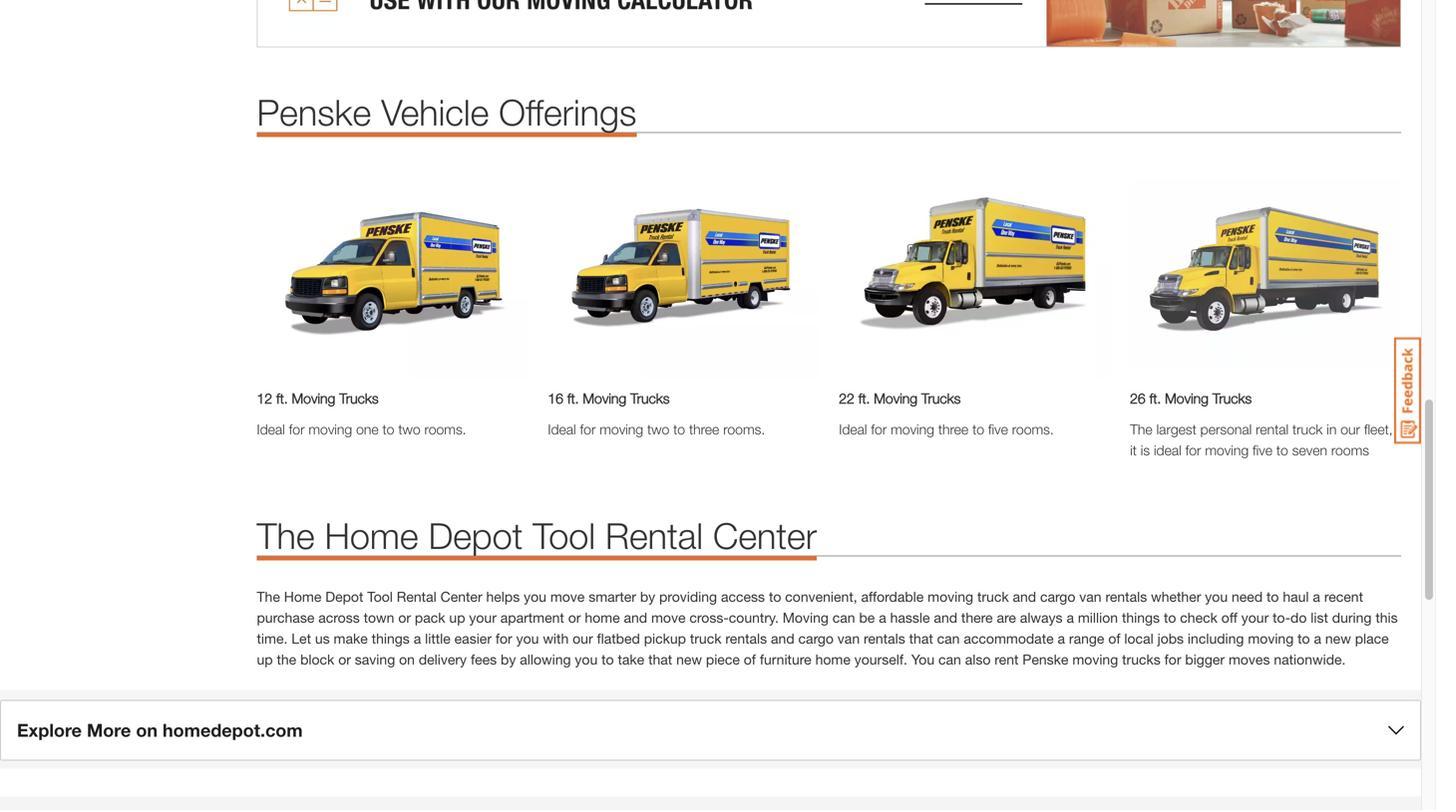 Task type: locate. For each thing, give the bounding box(es) containing it.
12 ft. moving trucks link
[[257, 389, 528, 410]]

the largest personal rental truck in our fleet, it is ideal for moving five to seven rooms
[[1130, 421, 1393, 459]]

things down town
[[372, 631, 410, 647]]

1 vertical spatial our
[[573, 631, 593, 647]]

2 vertical spatial the
[[257, 589, 280, 605]]

0 horizontal spatial your
[[469, 610, 497, 626]]

1 vertical spatial of
[[744, 652, 756, 668]]

1 horizontal spatial that
[[909, 631, 933, 647]]

that down the pickup
[[648, 652, 672, 668]]

center inside the home depot tool rental center helps you move smarter by providing access to convenient, affordable moving truck and cargo van rentals whether you need to haul a recent purchase across town or pack up your apartment or home and move cross-country. moving can be a hassle and there are always a million things to check off your to-do list during this time. let us make things a little easier for you with our flatbed pickup truck rentals and cargo van rentals that can accommodate a range of local jobs including moving to a new place up the block or saving on delivery fees by allowing you to take that new piece of furniture home yourself. you can also rent penske moving trucks for bigger moves nationwide.
[[440, 589, 482, 605]]

for
[[289, 421, 305, 438], [580, 421, 596, 438], [871, 421, 887, 438], [1186, 442, 1201, 459], [496, 631, 512, 647], [1165, 652, 1182, 668]]

nationwide.
[[1274, 652, 1346, 668]]

4 trucks from the left
[[1213, 391, 1252, 407]]

by right smarter
[[640, 589, 655, 605]]

take
[[618, 652, 645, 668]]

1 horizontal spatial by
[[640, 589, 655, 605]]

moving for 12
[[292, 391, 335, 407]]

rooms. down 12 ft. moving trucks link
[[424, 421, 466, 438]]

five down 22 ft. moving trucks link at the right of the page
[[988, 421, 1008, 438]]

moving for 16
[[583, 391, 627, 407]]

for down the 22 ft. moving trucks
[[871, 421, 887, 438]]

home
[[325, 515, 419, 557], [284, 589, 322, 605]]

2 three from the left
[[938, 421, 969, 438]]

2 horizontal spatial rooms.
[[1012, 421, 1054, 438]]

0 vertical spatial five
[[988, 421, 1008, 438]]

1 vertical spatial on
[[136, 720, 158, 742]]

more
[[87, 720, 131, 742]]

0 horizontal spatial tool
[[367, 589, 393, 605]]

center for the home depot tool rental center
[[713, 515, 817, 557]]

tool inside the home depot tool rental center helps you move smarter by providing access to convenient, affordable moving truck and cargo van rentals whether you need to haul a recent purchase across town or pack up your apartment or home and move cross-country. moving can be a hassle and there are always a million things to check off your to-do list during this time. let us make things a little easier for you with our flatbed pickup truck rentals and cargo van rentals that can accommodate a range of local jobs including moving to a new place up the block or saving on delivery fees by allowing you to take that new piece of furniture home yourself. you can also rent penske moving trucks for bigger moves nationwide.
[[367, 589, 393, 605]]

up up easier
[[449, 610, 465, 626]]

three down 22 ft. moving trucks link at the right of the page
[[938, 421, 969, 438]]

of left local
[[1109, 631, 1121, 647]]

your down the need
[[1242, 610, 1269, 626]]

1 vertical spatial van
[[838, 631, 860, 647]]

that up you
[[909, 631, 933, 647]]

moving down convenient,
[[783, 610, 829, 626]]

our right the in
[[1341, 421, 1360, 438]]

3  image from the left
[[839, 163, 1110, 379]]

26 ft. moving trucks link
[[1130, 389, 1401, 410]]

2 horizontal spatial truck
[[1293, 421, 1323, 438]]

0 vertical spatial penske
[[257, 91, 371, 133]]

1 vertical spatial the
[[257, 515, 315, 557]]

five inside the largest personal rental truck in our fleet, it is ideal for moving five to seven rooms
[[1253, 442, 1273, 459]]

rental
[[1256, 421, 1289, 438]]

1 horizontal spatial center
[[713, 515, 817, 557]]

to down the rental
[[1277, 442, 1289, 459]]

2 ideal from the left
[[548, 421, 576, 438]]

can left accommodate
[[937, 631, 960, 647]]

0 horizontal spatial rooms.
[[424, 421, 466, 438]]

1 vertical spatial center
[[440, 589, 482, 605]]

1 vertical spatial cargo
[[799, 631, 834, 647]]

1 vertical spatial up
[[257, 652, 273, 668]]

12
[[257, 391, 272, 407]]

0 horizontal spatial or
[[338, 652, 351, 668]]

truck up "seven"
[[1293, 421, 1323, 438]]

0 vertical spatial center
[[713, 515, 817, 557]]

you up off
[[1205, 589, 1228, 605]]

1 horizontal spatial on
[[399, 652, 415, 668]]

a right haul
[[1313, 589, 1321, 605]]

trucks up ideal for moving two to three rooms.
[[630, 391, 670, 407]]

moving for 22
[[874, 391, 918, 407]]

tool
[[533, 515, 595, 557], [367, 589, 393, 605]]

1 ideal from the left
[[257, 421, 285, 438]]

home inside the home depot tool rental center helps you move smarter by providing access to convenient, affordable moving truck and cargo van rentals whether you need to haul a recent purchase across town or pack up your apartment or home and move cross-country. moving can be a hassle and there are always a million things to check off your to-do list during this time. let us make things a little easier for you with our flatbed pickup truck rentals and cargo van rentals that can accommodate a range of local jobs including moving to a new place up the block or saving on delivery fees by allowing you to take that new piece of furniture home yourself. you can also rent penske moving trucks for bigger moves nationwide.
[[284, 589, 322, 605]]

tool for the home depot tool rental center
[[533, 515, 595, 557]]

up
[[449, 610, 465, 626], [257, 652, 273, 668]]

1 horizontal spatial van
[[1080, 589, 1102, 605]]

1 horizontal spatial ideal
[[548, 421, 576, 438]]

1 vertical spatial tool
[[367, 589, 393, 605]]

0 vertical spatial on
[[399, 652, 415, 668]]

1 vertical spatial rental
[[397, 589, 437, 605]]

moving
[[309, 421, 352, 438], [600, 421, 643, 438], [891, 421, 935, 438], [1205, 442, 1249, 459], [928, 589, 974, 605], [1248, 631, 1294, 647], [1073, 652, 1118, 668]]

ft. right 12
[[276, 391, 288, 407]]

our
[[1341, 421, 1360, 438], [573, 631, 593, 647]]

ft. right 26
[[1150, 391, 1161, 407]]

that
[[909, 631, 933, 647], [648, 652, 672, 668]]

can right you
[[939, 652, 961, 668]]

1 horizontal spatial tool
[[533, 515, 595, 557]]

is
[[1141, 442, 1150, 459]]

rental up 'providing' on the left bottom
[[605, 515, 703, 557]]

1 horizontal spatial two
[[647, 421, 670, 438]]

on right the more
[[136, 720, 158, 742]]

1 vertical spatial home
[[284, 589, 322, 605]]

2  image from the left
[[548, 163, 819, 379]]

moving inside 'link'
[[583, 391, 627, 407]]

0 horizontal spatial on
[[136, 720, 158, 742]]

1 horizontal spatial of
[[1109, 631, 1121, 647]]

fees
[[471, 652, 497, 668]]

tool up smarter
[[533, 515, 595, 557]]

five down the rental
[[1253, 442, 1273, 459]]

home right furniture
[[815, 652, 851, 668]]

delivery
[[419, 652, 467, 668]]

0 vertical spatial of
[[1109, 631, 1121, 647]]

ft. right 22 on the right of the page
[[859, 391, 870, 407]]

center up access
[[713, 515, 817, 557]]

moves
[[1229, 652, 1270, 668]]

our right with
[[573, 631, 593, 647]]

rental inside the home depot tool rental center helps you move smarter by providing access to convenient, affordable moving truck and cargo van rentals whether you need to haul a recent purchase across town or pack up your apartment or home and move cross-country. moving can be a hassle and there are always a million things to check off your to-do list during this time. let us make things a little easier for you with our flatbed pickup truck rentals and cargo van rentals that can accommodate a range of local jobs including moving to a new place up the block or saving on delivery fees by allowing you to take that new piece of furniture home yourself. you can also rent penske moving trucks for bigger moves nationwide.
[[397, 589, 437, 605]]

2 horizontal spatial or
[[568, 610, 581, 626]]

to down 16 ft. moving trucks 'link'
[[673, 421, 685, 438]]

22 ft. moving trucks link
[[839, 389, 1110, 410]]

three
[[689, 421, 719, 438], [938, 421, 969, 438]]

0 horizontal spatial van
[[838, 631, 860, 647]]

moving up largest
[[1165, 391, 1209, 407]]

or down make
[[338, 652, 351, 668]]

trucks for 12 ft. moving trucks
[[339, 391, 379, 407]]

1 horizontal spatial three
[[938, 421, 969, 438]]

1 vertical spatial home
[[815, 652, 851, 668]]

2 trucks from the left
[[630, 391, 670, 407]]

moving down 16 ft. moving trucks
[[600, 421, 643, 438]]

rentals down country.
[[726, 631, 767, 647]]

things up local
[[1122, 610, 1160, 626]]

2 rooms. from the left
[[723, 421, 765, 438]]

moving down range
[[1073, 652, 1118, 668]]

0 horizontal spatial ideal
[[257, 421, 285, 438]]

for up fees
[[496, 631, 512, 647]]

including
[[1188, 631, 1244, 647]]

move
[[550, 589, 585, 605], [651, 610, 686, 626]]

0 horizontal spatial depot
[[325, 589, 363, 605]]

1 vertical spatial penske
[[1023, 652, 1069, 668]]

0 vertical spatial move
[[550, 589, 585, 605]]

1 horizontal spatial move
[[651, 610, 686, 626]]

the inside the home depot tool rental center helps you move smarter by providing access to convenient, affordable moving truck and cargo van rentals whether you need to haul a recent purchase across town or pack up your apartment or home and move cross-country. moving can be a hassle and there are always a million things to check off your to-do list during this time. let us make things a little easier for you with our flatbed pickup truck rentals and cargo van rentals that can accommodate a range of local jobs including moving to a new place up the block or saving on delivery fees by allowing you to take that new piece of furniture home yourself. you can also rent penske moving trucks for bigger moves nationwide.
[[257, 589, 280, 605]]

you
[[524, 589, 547, 605], [1205, 589, 1228, 605], [516, 631, 539, 647], [575, 652, 598, 668]]

ft. inside 'link'
[[567, 391, 579, 407]]

up left the
[[257, 652, 273, 668]]

ideal down 16
[[548, 421, 576, 438]]

ideal for moving three to five rooms.
[[839, 421, 1054, 438]]

and
[[1013, 589, 1036, 605], [624, 610, 647, 626], [934, 610, 958, 626], [771, 631, 795, 647]]

1 horizontal spatial rooms.
[[723, 421, 765, 438]]

new down the pickup
[[676, 652, 702, 668]]

rental up pack
[[397, 589, 437, 605]]

16 ft. moving trucks link
[[548, 389, 819, 410]]

2 vertical spatial truck
[[690, 631, 722, 647]]

depot inside the home depot tool rental center helps you move smarter by providing access to convenient, affordable moving truck and cargo van rentals whether you need to haul a recent purchase across town or pack up your apartment or home and move cross-country. moving can be a hassle and there are always a million things to check off your to-do list during this time. let us make things a little easier for you with our flatbed pickup truck rentals and cargo van rentals that can accommodate a range of local jobs including moving to a new place up the block or saving on delivery fees by allowing you to take that new piece of furniture home yourself. you can also rent penske moving trucks for bigger moves nationwide.
[[325, 589, 363, 605]]

tool up town
[[367, 589, 393, 605]]

0 vertical spatial new
[[1326, 631, 1351, 647]]

0 horizontal spatial center
[[440, 589, 482, 605]]

ft. for 16
[[567, 391, 579, 407]]

1 horizontal spatial five
[[1253, 442, 1273, 459]]

pack
[[415, 610, 445, 626]]

2 your from the left
[[1242, 610, 1269, 626]]

our inside the largest personal rental truck in our fleet, it is ideal for moving five to seven rooms
[[1341, 421, 1360, 438]]

you down flatbed
[[575, 652, 598, 668]]

do
[[1291, 610, 1307, 626]]

1 vertical spatial move
[[651, 610, 686, 626]]

1 horizontal spatial cargo
[[1040, 589, 1076, 605]]

home down smarter
[[585, 610, 620, 626]]

0 horizontal spatial things
[[372, 631, 410, 647]]

 image
[[257, 163, 528, 379], [548, 163, 819, 379], [839, 163, 1110, 379], [1130, 163, 1401, 379]]

a left range
[[1058, 631, 1065, 647]]

home
[[585, 610, 620, 626], [815, 652, 851, 668]]

0 horizontal spatial home
[[585, 610, 620, 626]]

0 horizontal spatial rental
[[397, 589, 437, 605]]

two
[[398, 421, 421, 438], [647, 421, 670, 438]]

five
[[988, 421, 1008, 438], [1253, 442, 1273, 459]]

0 vertical spatial cargo
[[1040, 589, 1076, 605]]

0 vertical spatial the
[[1130, 421, 1153, 438]]

van up million
[[1080, 589, 1102, 605]]

1 horizontal spatial rental
[[605, 515, 703, 557]]

there
[[961, 610, 993, 626]]

whether
[[1151, 589, 1201, 605]]

cargo up furniture
[[799, 631, 834, 647]]

truck up are
[[977, 589, 1009, 605]]

0 horizontal spatial that
[[648, 652, 672, 668]]

1 vertical spatial can
[[937, 631, 960, 647]]

van down be on the bottom right of the page
[[838, 631, 860, 647]]

home for the home depot tool rental center helps you move smarter by providing access to convenient, affordable moving truck and cargo van rentals whether you need to haul a recent purchase across town or pack up your apartment or home and move cross-country. moving can be a hassle and there are always a million things to check off your to-do list during this time. let us make things a little easier for you with our flatbed pickup truck rentals and cargo van rentals that can accommodate a range of local jobs including moving to a new place up the block or saving on delivery fees by allowing you to take that new piece of furniture home yourself. you can also rent penske moving trucks for bigger moves nationwide.
[[284, 589, 322, 605]]

cargo up always
[[1040, 589, 1076, 605]]

moving right 22 on the right of the page
[[874, 391, 918, 407]]

center up pack
[[440, 589, 482, 605]]

ft. for 12
[[276, 391, 288, 407]]

move up apartment
[[550, 589, 585, 605]]

new down during
[[1326, 631, 1351, 647]]

1  image from the left
[[257, 163, 528, 379]]

you
[[911, 652, 935, 668]]

moving down 12 ft. moving trucks
[[309, 421, 352, 438]]

4  image from the left
[[1130, 163, 1401, 379]]

1 vertical spatial depot
[[325, 589, 363, 605]]

3 ft. from the left
[[859, 391, 870, 407]]

0 horizontal spatial new
[[676, 652, 702, 668]]

to down 22 ft. moving trucks link at the right of the page
[[973, 421, 985, 438]]

two down 12 ft. moving trucks link
[[398, 421, 421, 438]]

rooms. for ideal for moving three to five rooms.
[[1012, 421, 1054, 438]]

country.
[[729, 610, 779, 626]]

the for the home depot tool rental center helps you move smarter by providing access to convenient, affordable moving truck and cargo van rentals whether you need to haul a recent purchase across town or pack up your apartment or home and move cross-country. moving can be a hassle and there are always a million things to check off your to-do list during this time. let us make things a little easier for you with our flatbed pickup truck rentals and cargo van rentals that can accommodate a range of local jobs including moving to a new place up the block or saving on delivery fees by allowing you to take that new piece of furniture home yourself. you can also rent penske moving trucks for bigger moves nationwide.
[[257, 589, 280, 605]]

the for the home depot tool rental center
[[257, 515, 315, 557]]

largest
[[1157, 421, 1197, 438]]

0 horizontal spatial move
[[550, 589, 585, 605]]

1 horizontal spatial our
[[1341, 421, 1360, 438]]

 image for 12 ft. moving trucks
[[257, 163, 528, 379]]

ideal down 12
[[257, 421, 285, 438]]

or left pack
[[398, 610, 411, 626]]

0 horizontal spatial five
[[988, 421, 1008, 438]]

1 horizontal spatial depot
[[428, 515, 523, 557]]

to
[[383, 421, 394, 438], [673, 421, 685, 438], [973, 421, 985, 438], [1277, 442, 1289, 459], [769, 589, 781, 605], [1267, 589, 1279, 605], [1164, 610, 1176, 626], [1298, 631, 1310, 647], [602, 652, 614, 668]]

can
[[833, 610, 855, 626], [937, 631, 960, 647], [939, 652, 961, 668]]

1 rooms. from the left
[[424, 421, 466, 438]]

of
[[1109, 631, 1121, 647], [744, 652, 756, 668]]

0 vertical spatial tool
[[533, 515, 595, 557]]

penske vehicle offerings
[[257, 91, 637, 133]]

rentals
[[1106, 589, 1147, 605], [726, 631, 767, 647], [864, 631, 905, 647]]

0 vertical spatial truck
[[1293, 421, 1323, 438]]

ideal for ideal for moving one to two rooms.
[[257, 421, 285, 438]]

0 horizontal spatial two
[[398, 421, 421, 438]]

0 horizontal spatial by
[[501, 652, 516, 668]]

can left be on the bottom right of the page
[[833, 610, 855, 626]]

depot up helps
[[428, 515, 523, 557]]

of right "piece" at the bottom of the page
[[744, 652, 756, 668]]

trucks up ideal for moving one to two rooms.
[[339, 391, 379, 407]]

a left little
[[414, 631, 421, 647]]

by
[[640, 589, 655, 605], [501, 652, 516, 668]]

0 horizontal spatial of
[[744, 652, 756, 668]]

ft. for 26
[[1150, 391, 1161, 407]]

allowing
[[520, 652, 571, 668]]

fleet,
[[1364, 421, 1393, 438]]

pickup
[[644, 631, 686, 647]]

1 horizontal spatial home
[[325, 515, 419, 557]]

0 horizontal spatial three
[[689, 421, 719, 438]]

0 horizontal spatial our
[[573, 631, 593, 647]]

2 horizontal spatial ideal
[[839, 421, 867, 438]]

0 vertical spatial that
[[909, 631, 933, 647]]

to-
[[1273, 610, 1291, 626]]

moving right 16
[[583, 391, 627, 407]]

rooms.
[[424, 421, 466, 438], [723, 421, 765, 438], [1012, 421, 1054, 438]]

or up with
[[568, 610, 581, 626]]

two down 16 ft. moving trucks 'link'
[[647, 421, 670, 438]]

1 vertical spatial things
[[372, 631, 410, 647]]

the inside the largest personal rental truck in our fleet, it is ideal for moving five to seven rooms
[[1130, 421, 1153, 438]]

rooms. down 22 ft. moving trucks link at the right of the page
[[1012, 421, 1054, 438]]

1 trucks from the left
[[339, 391, 379, 407]]

trucks
[[339, 391, 379, 407], [630, 391, 670, 407], [922, 391, 961, 407], [1213, 391, 1252, 407]]

 image for 26 ft. moving trucks
[[1130, 163, 1401, 379]]

for inside the largest personal rental truck in our fleet, it is ideal for moving five to seven rooms
[[1186, 442, 1201, 459]]

0 vertical spatial depot
[[428, 515, 523, 557]]

or
[[398, 610, 411, 626], [568, 610, 581, 626], [338, 652, 351, 668]]

rentals up million
[[1106, 589, 1147, 605]]

moving right 12
[[292, 391, 335, 407]]

3 trucks from the left
[[922, 391, 961, 407]]

1 horizontal spatial penske
[[1023, 652, 1069, 668]]

rentals up yourself.
[[864, 631, 905, 647]]

for down 12 ft. moving trucks
[[289, 421, 305, 438]]

0 vertical spatial things
[[1122, 610, 1160, 626]]

ideal down 22 on the right of the page
[[839, 421, 867, 438]]

to up jobs
[[1164, 610, 1176, 626]]

a
[[1313, 589, 1321, 605], [879, 610, 886, 626], [1067, 610, 1074, 626], [414, 631, 421, 647], [1058, 631, 1065, 647], [1314, 631, 1322, 647]]

1 three from the left
[[689, 421, 719, 438]]

0 vertical spatial home
[[585, 610, 620, 626]]

rooms. down 16 ft. moving trucks 'link'
[[723, 421, 765, 438]]

0 vertical spatial rental
[[605, 515, 703, 557]]

moving for 26
[[1165, 391, 1209, 407]]

trucks up personal
[[1213, 391, 1252, 407]]

rent
[[995, 652, 1019, 668]]

rental for the home depot tool rental center
[[605, 515, 703, 557]]

1 horizontal spatial truck
[[977, 589, 1009, 605]]

home up town
[[325, 515, 419, 557]]

things
[[1122, 610, 1160, 626], [372, 631, 410, 647]]

trucks up ideal for moving three to five rooms.
[[922, 391, 961, 407]]

our inside the home depot tool rental center helps you move smarter by providing access to convenient, affordable moving truck and cargo van rentals whether you need to haul a recent purchase across town or pack up your apartment or home and move cross-country. moving can be a hassle and there are always a million things to check off your to-do list during this time. let us make things a little easier for you with our flatbed pickup truck rentals and cargo van rentals that can accommodate a range of local jobs including moving to a new place up the block or saving on delivery fees by allowing you to take that new piece of furniture home yourself. you can also rent penske moving trucks for bigger moves nationwide.
[[573, 631, 593, 647]]

0 vertical spatial up
[[449, 610, 465, 626]]

penske inside the home depot tool rental center helps you move smarter by providing access to convenient, affordable moving truck and cargo van rentals whether you need to haul a recent purchase across town or pack up your apartment or home and move cross-country. moving can be a hassle and there are always a million things to check off your to-do list during this time. let us make things a little easier for you with our flatbed pickup truck rentals and cargo van rentals that can accommodate a range of local jobs including moving to a new place up the block or saving on delivery fees by allowing you to take that new piece of furniture home yourself. you can also rent penske moving trucks for bigger moves nationwide.
[[1023, 652, 1069, 668]]

ideal for ideal for moving two to three rooms.
[[548, 421, 576, 438]]

1 ft. from the left
[[276, 391, 288, 407]]

2 ft. from the left
[[567, 391, 579, 407]]

4 ft. from the left
[[1150, 391, 1161, 407]]

new
[[1326, 631, 1351, 647], [676, 652, 702, 668]]

trucks inside 'link'
[[630, 391, 670, 407]]

on
[[399, 652, 415, 668], [136, 720, 158, 742]]

home up purchase at bottom
[[284, 589, 322, 605]]

0 vertical spatial home
[[325, 515, 419, 557]]

1 vertical spatial by
[[501, 652, 516, 668]]

0 vertical spatial our
[[1341, 421, 1360, 438]]

accommodate
[[964, 631, 1054, 647]]

3 ideal from the left
[[839, 421, 867, 438]]

3 rooms. from the left
[[1012, 421, 1054, 438]]

1 vertical spatial that
[[648, 652, 672, 668]]

are
[[997, 610, 1016, 626]]

easier
[[454, 631, 492, 647]]

0 vertical spatial by
[[640, 589, 655, 605]]

ft. for 22
[[859, 391, 870, 407]]

truck down cross- on the bottom
[[690, 631, 722, 647]]

0 vertical spatial van
[[1080, 589, 1102, 605]]

1 horizontal spatial new
[[1326, 631, 1351, 647]]

cargo
[[1040, 589, 1076, 605], [799, 631, 834, 647]]

ft. right 16
[[567, 391, 579, 407]]

0 vertical spatial can
[[833, 610, 855, 626]]

2 two from the left
[[647, 421, 670, 438]]

the home depot tool rental center
[[257, 515, 817, 557]]



Task type: vqa. For each thing, say whether or not it's contained in the screenshot.
the Stacey 38 in. L Polyester/Cotton Swag Valance Pair in Red image
no



Task type: describe. For each thing, give the bounding box(es) containing it.
recent
[[1324, 589, 1364, 605]]

explore more on homedepot.com
[[17, 720, 303, 742]]

with
[[543, 631, 569, 647]]

town
[[364, 610, 394, 626]]

feedback link image
[[1394, 337, 1421, 445]]

explore more on homedepot.com button
[[0, 701, 1421, 762]]

providing
[[659, 589, 717, 605]]

12 ft. moving trucks
[[257, 391, 379, 407]]

22
[[839, 391, 855, 407]]

and up furniture
[[771, 631, 795, 647]]

smarter
[[589, 589, 636, 605]]

and up flatbed
[[624, 610, 647, 626]]

16
[[548, 391, 564, 407]]

vehicle
[[381, 91, 489, 133]]

center for the home depot tool rental center helps you move smarter by providing access to convenient, affordable moving truck and cargo van rentals whether you need to haul a recent purchase across town or pack up your apartment or home and move cross-country. moving can be a hassle and there are always a million things to check off your to-do list during this time. let us make things a little easier for you with our flatbed pickup truck rentals and cargo van rentals that can accommodate a range of local jobs including moving to a new place up the block or saving on delivery fees by allowing you to take that new piece of furniture home yourself. you can also rent penske moving trucks for bigger moves nationwide.
[[440, 589, 482, 605]]

for down 16 ft. moving trucks
[[580, 421, 596, 438]]

bigger
[[1185, 652, 1225, 668]]

1 two from the left
[[398, 421, 421, 438]]

be
[[859, 610, 875, 626]]

rooms. for ideal for moving two to three rooms.
[[723, 421, 765, 438]]

this
[[1376, 610, 1398, 626]]

apartment
[[500, 610, 564, 626]]

to inside the largest personal rental truck in our fleet, it is ideal for moving five to seven rooms
[[1277, 442, 1289, 459]]

the home depot tool rental center helps you move smarter by providing access to convenient, affordable moving truck and cargo van rentals whether you need to haul a recent purchase across town or pack up your apartment or home and move cross-country. moving can be a hassle and there are always a million things to check off your to-do list during this time. let us make things a little easier for you with our flatbed pickup truck rentals and cargo van rentals that can accommodate a range of local jobs including moving to a new place up the block or saving on delivery fees by allowing you to take that new piece of furniture home yourself. you can also rent penske moving trucks for bigger moves nationwide.
[[257, 589, 1398, 668]]

the for the largest personal rental truck in our fleet, it is ideal for moving five to seven rooms
[[1130, 421, 1153, 438]]

0 horizontal spatial cargo
[[799, 631, 834, 647]]

moving inside the home depot tool rental center helps you move smarter by providing access to convenient, affordable moving truck and cargo van rentals whether you need to haul a recent purchase across town or pack up your apartment or home and move cross-country. moving can be a hassle and there are always a million things to check off your to-do list during this time. let us make things a little easier for you with our flatbed pickup truck rentals and cargo van rentals that can accommodate a range of local jobs including moving to a new place up the block or saving on delivery fees by allowing you to take that new piece of furniture home yourself. you can also rent penske moving trucks for bigger moves nationwide.
[[783, 610, 829, 626]]

ideal for moving one to two rooms.
[[257, 421, 466, 438]]

a right be on the bottom right of the page
[[879, 610, 886, 626]]

truck inside the largest personal rental truck in our fleet, it is ideal for moving five to seven rooms
[[1293, 421, 1323, 438]]

on inside dropdown button
[[136, 720, 158, 742]]

cross-
[[690, 610, 729, 626]]

trucks for 22 ft. moving trucks
[[922, 391, 961, 407]]

to down do
[[1298, 631, 1310, 647]]

rooms
[[1331, 442, 1370, 459]]

a up range
[[1067, 610, 1074, 626]]

26
[[1130, 391, 1146, 407]]

range
[[1069, 631, 1105, 647]]

ideal for moving two to three rooms.
[[548, 421, 765, 438]]

1 horizontal spatial home
[[815, 652, 851, 668]]

to right one
[[383, 421, 394, 438]]

flatbed
[[597, 631, 640, 647]]

little
[[425, 631, 451, 647]]

2 vertical spatial can
[[939, 652, 961, 668]]

1 your from the left
[[469, 610, 497, 626]]

1 horizontal spatial things
[[1122, 610, 1160, 626]]

moving down to-
[[1248, 631, 1294, 647]]

2 horizontal spatial rentals
[[1106, 589, 1147, 605]]

and up always
[[1013, 589, 1036, 605]]

in
[[1327, 421, 1337, 438]]

22 ft. moving trucks
[[839, 391, 961, 407]]

haul
[[1283, 589, 1309, 605]]

check
[[1180, 610, 1218, 626]]

trucks
[[1122, 652, 1161, 668]]

trucks for 16 ft. moving trucks
[[630, 391, 670, 407]]

rooms. for ideal for moving one to two rooms.
[[424, 421, 466, 438]]

let
[[292, 631, 311, 647]]

depot for the home depot tool rental center helps you move smarter by providing access to convenient, affordable moving truck and cargo van rentals whether you need to haul a recent purchase across town or pack up your apartment or home and move cross-country. moving can be a hassle and there are always a million things to check off your to-do list during this time. let us make things a little easier for you with our flatbed pickup truck rentals and cargo van rentals that can accommodate a range of local jobs including moving to a new place up the block or saving on delivery fees by allowing you to take that new piece of furniture home yourself. you can also rent penske moving trucks for bigger moves nationwide.
[[325, 589, 363, 605]]

offerings
[[499, 91, 637, 133]]

affordable
[[861, 589, 924, 605]]

moving down the 22 ft. moving trucks
[[891, 421, 935, 438]]

a down list
[[1314, 631, 1322, 647]]

during
[[1332, 610, 1372, 626]]

to up to-
[[1267, 589, 1279, 605]]

homedepot.com
[[163, 720, 303, 742]]

yourself.
[[855, 652, 908, 668]]

convenient,
[[785, 589, 857, 605]]

1 vertical spatial new
[[676, 652, 702, 668]]

also
[[965, 652, 991, 668]]

local
[[1125, 631, 1154, 647]]

personal
[[1201, 421, 1252, 438]]

moving inside the largest personal rental truck in our fleet, it is ideal for moving five to seven rooms
[[1205, 442, 1249, 459]]

 image for 16 ft. moving trucks
[[548, 163, 819, 379]]

furniture
[[760, 652, 812, 668]]

home for the home depot tool rental center
[[325, 515, 419, 557]]

block
[[300, 652, 334, 668]]

1 horizontal spatial up
[[449, 610, 465, 626]]

off
[[1222, 610, 1238, 626]]

26 ft. moving trucks
[[1130, 391, 1252, 407]]

need
[[1232, 589, 1263, 605]]

you up apartment
[[524, 589, 547, 605]]

access
[[721, 589, 765, 605]]

trucks for 26 ft. moving trucks
[[1213, 391, 1252, 407]]

tool for the home depot tool rental center helps you move smarter by providing access to convenient, affordable moving truck and cargo van rentals whether you need to haul a recent purchase across town or pack up your apartment or home and move cross-country. moving can be a hassle and there are always a million things to check off your to-do list during this time. let us make things a little easier for you with our flatbed pickup truck rentals and cargo van rentals that can accommodate a range of local jobs including moving to a new place up the block or saving on delivery fees by allowing you to take that new piece of furniture home yourself. you can also rent penske moving trucks for bigger moves nationwide.
[[367, 589, 393, 605]]

million
[[1078, 610, 1118, 626]]

you down apartment
[[516, 631, 539, 647]]

make
[[334, 631, 368, 647]]

explore
[[17, 720, 82, 742]]

depot for the home depot tool rental center
[[428, 515, 523, 557]]

across
[[318, 610, 360, 626]]

purchase
[[257, 610, 315, 626]]

helps
[[486, 589, 520, 605]]

1 horizontal spatial or
[[398, 610, 411, 626]]

0 horizontal spatial penske
[[257, 91, 371, 133]]

jobs
[[1158, 631, 1184, 647]]

one
[[356, 421, 379, 438]]

it
[[1130, 442, 1137, 459]]

seven
[[1292, 442, 1328, 459]]

saving
[[355, 652, 395, 668]]

on inside the home depot tool rental center helps you move smarter by providing access to convenient, affordable moving truck and cargo van rentals whether you need to haul a recent purchase across town or pack up your apartment or home and move cross-country. moving can be a hassle and there are always a million things to check off your to-do list during this time. let us make things a little easier for you with our flatbed pickup truck rentals and cargo van rentals that can accommodate a range of local jobs including moving to a new place up the block or saving on delivery fees by allowing you to take that new piece of furniture home yourself. you can also rent penske moving trucks for bigger moves nationwide.
[[399, 652, 415, 668]]

for down jobs
[[1165, 652, 1182, 668]]

 image for 22 ft. moving trucks
[[839, 163, 1110, 379]]

rental for the home depot tool rental center helps you move smarter by providing access to convenient, affordable moving truck and cargo van rentals whether you need to haul a recent purchase across town or pack up your apartment or home and move cross-country. moving can be a hassle and there are always a million things to check off your to-do list during this time. let us make things a little easier for you with our flatbed pickup truck rentals and cargo van rentals that can accommodate a range of local jobs including moving to a new place up the block or saving on delivery fees by allowing you to take that new piece of furniture home yourself. you can also rent penske moving trucks for bigger moves nationwide.
[[397, 589, 437, 605]]

us
[[315, 631, 330, 647]]

to up country.
[[769, 589, 781, 605]]

the
[[277, 652, 296, 668]]

moving up there
[[928, 589, 974, 605]]

ideal for ideal for moving three to five rooms.
[[839, 421, 867, 438]]

to left take
[[602, 652, 614, 668]]

1 horizontal spatial rentals
[[864, 631, 905, 647]]

ideal
[[1154, 442, 1182, 459]]

time.
[[257, 631, 288, 647]]

0 horizontal spatial truck
[[690, 631, 722, 647]]

and left there
[[934, 610, 958, 626]]

16 ft. moving trucks
[[548, 391, 670, 407]]

always
[[1020, 610, 1063, 626]]

determine which boxes & accessories to use with our moving calculator - calculate now image
[[257, 0, 1401, 48]]

0 horizontal spatial rentals
[[726, 631, 767, 647]]

piece
[[706, 652, 740, 668]]

list
[[1311, 610, 1328, 626]]

hassle
[[890, 610, 930, 626]]

place
[[1355, 631, 1389, 647]]



